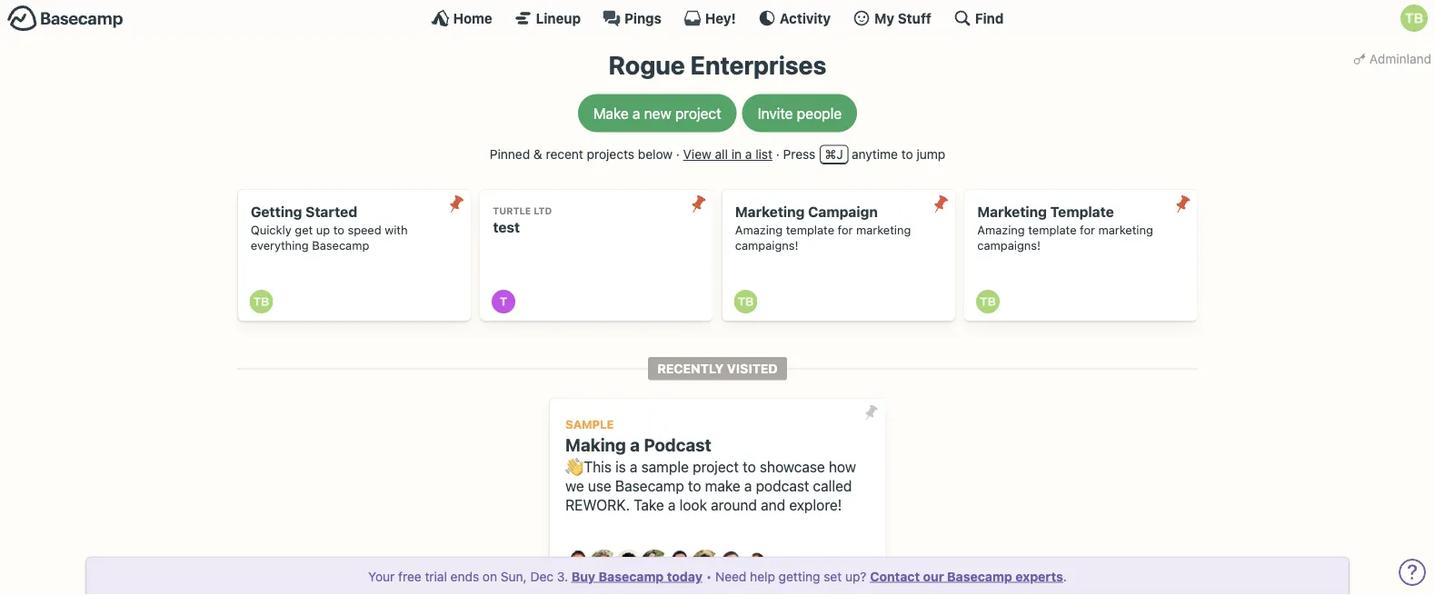 Task type: locate. For each thing, give the bounding box(es) containing it.
&
[[534, 147, 542, 162]]

· right list
[[776, 147, 780, 162]]

marketing for marketing template
[[977, 204, 1047, 220]]

basecamp
[[312, 239, 369, 252], [615, 478, 684, 495], [599, 569, 664, 584], [947, 569, 1013, 584]]

ends
[[451, 569, 479, 584]]

1 amazing from the left
[[735, 223, 783, 237]]

to right up
[[333, 223, 344, 237]]

0 horizontal spatial for
[[838, 223, 853, 237]]

a right is
[[630, 459, 638, 476]]

2 campaigns! from the left
[[977, 239, 1041, 252]]

marketing left template
[[977, 204, 1047, 220]]

2 template from the left
[[1028, 223, 1077, 237]]

for inside marketing template amazing template for marketing campaigns!
[[1080, 223, 1095, 237]]

get
[[295, 223, 313, 237]]

pinned
[[490, 147, 530, 162]]

for for marketing template
[[1080, 223, 1095, 237]]

lineup link
[[514, 9, 581, 27]]

showcase
[[760, 459, 825, 476]]

1 horizontal spatial marketing
[[977, 204, 1047, 220]]

with
[[385, 223, 408, 237]]

0 horizontal spatial template
[[786, 223, 835, 237]]

tim burton image
[[250, 290, 273, 314], [976, 290, 1000, 314]]

0 horizontal spatial ·
[[676, 147, 680, 162]]

in
[[732, 147, 742, 162]]

0 horizontal spatial marketing
[[735, 204, 805, 220]]

my stuff button
[[853, 9, 932, 27]]

None submit
[[442, 190, 471, 219], [684, 190, 713, 219], [926, 190, 955, 219], [1169, 190, 1198, 219], [857, 398, 886, 427], [442, 190, 471, 219], [684, 190, 713, 219], [926, 190, 955, 219], [1169, 190, 1198, 219], [857, 398, 886, 427]]

·
[[676, 147, 680, 162], [776, 147, 780, 162]]

0 vertical spatial tim burton image
[[1401, 5, 1428, 32]]

0 vertical spatial project
[[675, 105, 721, 122]]

view
[[683, 147, 712, 162]]

buy
[[572, 569, 596, 584]]

invite
[[758, 105, 793, 122]]

for inside marketing campaign amazing template for marketing campaigns!
[[838, 223, 853, 237]]

template down campaign
[[786, 223, 835, 237]]

look
[[680, 496, 707, 514]]

a left look
[[668, 496, 676, 514]]

a left new at top
[[633, 105, 640, 122]]

home link
[[431, 9, 492, 27]]

recent
[[546, 147, 583, 162]]

your free trial ends on sun, dec  3. buy basecamp today • need help getting set up? contact our basecamp experts .
[[368, 569, 1067, 584]]

2 tim burton image from the left
[[976, 290, 1000, 314]]

sun,
[[501, 569, 527, 584]]

marketing inside marketing template amazing template for marketing campaigns!
[[1099, 223, 1153, 237]]

project up make
[[693, 459, 739, 476]]

marketing down list
[[735, 204, 805, 220]]

help
[[750, 569, 775, 584]]

0 horizontal spatial amazing
[[735, 223, 783, 237]]

1 for from the left
[[838, 223, 853, 237]]

jennifer young image
[[640, 550, 669, 579]]

template down template
[[1028, 223, 1077, 237]]

terry image
[[492, 290, 515, 314]]

use
[[588, 478, 612, 495]]

jump
[[917, 147, 946, 162]]

1 horizontal spatial template
[[1028, 223, 1077, 237]]

1 horizontal spatial amazing
[[977, 223, 1025, 237]]

2 marketing from the left
[[1099, 223, 1153, 237]]

to left jump
[[902, 147, 913, 162]]

trial
[[425, 569, 447, 584]]

marketing inside marketing campaign amazing template for marketing campaigns!
[[735, 204, 805, 220]]

1 tim burton image from the left
[[250, 290, 273, 314]]

amazing for marketing campaign
[[735, 223, 783, 237]]

basecamp up take
[[615, 478, 684, 495]]

podcast
[[756, 478, 809, 495]]

visited
[[727, 361, 778, 376]]

marketing template amazing template for marketing campaigns!
[[977, 204, 1153, 252]]

basecamp inside the sample making a podcast 👋 this is a sample project to showcase how we use basecamp to make a podcast called rework. take a look around and explore!
[[615, 478, 684, 495]]

· press
[[776, 147, 816, 162]]

campaigns! for marketing template
[[977, 239, 1041, 252]]

1 horizontal spatial for
[[1080, 223, 1095, 237]]

marketing inside marketing template amazing template for marketing campaigns!
[[977, 204, 1047, 220]]

•
[[706, 569, 712, 584]]

marketing inside marketing campaign amazing template for marketing campaigns!
[[856, 223, 911, 237]]

invite people
[[758, 105, 842, 122]]

annie bryan image
[[564, 550, 593, 579]]

to up podcast
[[743, 459, 756, 476]]

project right new at top
[[675, 105, 721, 122]]

contact
[[870, 569, 920, 584]]

amazing inside marketing campaign amazing template for marketing campaigns!
[[735, 223, 783, 237]]

1 horizontal spatial tim burton image
[[1401, 5, 1428, 32]]

template inside marketing template amazing template for marketing campaigns!
[[1028, 223, 1077, 237]]

1 vertical spatial project
[[693, 459, 739, 476]]

2 for from the left
[[1080, 223, 1095, 237]]

my stuff
[[875, 10, 932, 26]]

to
[[902, 147, 913, 162], [333, 223, 344, 237], [743, 459, 756, 476], [688, 478, 701, 495]]

a
[[633, 105, 640, 122], [745, 147, 752, 162], [630, 434, 640, 455], [630, 459, 638, 476], [744, 478, 752, 495], [668, 496, 676, 514]]

marketing
[[735, 204, 805, 220], [977, 204, 1047, 220]]

for
[[838, 223, 853, 237], [1080, 223, 1095, 237]]

ltd
[[534, 205, 552, 216]]

1 template from the left
[[786, 223, 835, 237]]

0 horizontal spatial campaigns!
[[735, 239, 799, 252]]

our
[[923, 569, 944, 584]]

josh fiske image
[[666, 550, 695, 579]]

getting
[[779, 569, 820, 584]]

basecamp down up
[[312, 239, 369, 252]]

1 horizontal spatial ·
[[776, 147, 780, 162]]

we
[[565, 478, 584, 495]]

marketing campaign amazing template for marketing campaigns!
[[735, 204, 911, 252]]

nicole katz image
[[691, 550, 720, 579]]

amazing
[[735, 223, 783, 237], [977, 223, 1025, 237]]

press
[[783, 147, 816, 162]]

view all in a list link
[[683, 147, 773, 162]]

recently
[[657, 361, 724, 376]]

all
[[715, 147, 728, 162]]

people
[[797, 105, 842, 122]]

1 marketing from the left
[[735, 204, 805, 220]]

campaigns! inside marketing template amazing template for marketing campaigns!
[[977, 239, 1041, 252]]

make a new project
[[593, 105, 721, 122]]

1 campaigns! from the left
[[735, 239, 799, 252]]

0 horizontal spatial tim burton image
[[250, 290, 273, 314]]

amazing inside marketing template amazing template for marketing campaigns!
[[977, 223, 1025, 237]]

started
[[306, 204, 357, 220]]

0 horizontal spatial marketing
[[856, 223, 911, 237]]

for down template
[[1080, 223, 1095, 237]]

project
[[675, 105, 721, 122], [693, 459, 739, 476]]

tim burton image up 'visited'
[[734, 290, 758, 314]]

make a new project link
[[578, 94, 737, 132]]

2 amazing from the left
[[977, 223, 1025, 237]]

template inside marketing campaign amazing template for marketing campaigns!
[[786, 223, 835, 237]]

tim burton image up adminland
[[1401, 5, 1428, 32]]

below
[[638, 147, 673, 162]]

for down campaign
[[838, 223, 853, 237]]

1 horizontal spatial campaigns!
[[977, 239, 1041, 252]]

1 horizontal spatial tim burton image
[[976, 290, 1000, 314]]

1 horizontal spatial marketing
[[1099, 223, 1153, 237]]

marketing down template
[[1099, 223, 1153, 237]]

tim burton image
[[1401, 5, 1428, 32], [734, 290, 758, 314]]

how
[[829, 459, 856, 476]]

2 marketing from the left
[[977, 204, 1047, 220]]

template
[[1051, 204, 1114, 220]]

turtle ltd test
[[493, 205, 552, 236]]

template for campaign
[[786, 223, 835, 237]]

campaigns! inside marketing campaign amazing template for marketing campaigns!
[[735, 239, 799, 252]]

1 marketing from the left
[[856, 223, 911, 237]]

· left view
[[676, 147, 680, 162]]

stuff
[[898, 10, 932, 26]]

today
[[667, 569, 703, 584]]

marketing down campaign
[[856, 223, 911, 237]]

activity link
[[758, 9, 831, 27]]

1 vertical spatial tim burton image
[[734, 290, 758, 314]]

marketing
[[856, 223, 911, 237], [1099, 223, 1153, 237]]

marketing for marketing campaign
[[735, 204, 805, 220]]



Task type: vqa. For each thing, say whether or not it's contained in the screenshot.
in
yes



Task type: describe. For each thing, give the bounding box(es) containing it.
victor cooper image
[[742, 550, 771, 579]]

need
[[715, 569, 747, 584]]

for for marketing campaign
[[838, 223, 853, 237]]

contact our basecamp experts link
[[870, 569, 1063, 584]]

your
[[368, 569, 395, 584]]

⌘
[[825, 147, 837, 162]]

hey!
[[705, 10, 736, 26]]

free
[[398, 569, 422, 584]]

find
[[975, 10, 1004, 26]]

adminland
[[1370, 51, 1432, 66]]

rework.
[[565, 496, 630, 514]]

up
[[316, 223, 330, 237]]

marketing for campaign
[[856, 223, 911, 237]]

buy basecamp today link
[[572, 569, 703, 584]]

speed
[[348, 223, 381, 237]]

to inside getting started quickly get up to speed with everything basecamp
[[333, 223, 344, 237]]

recently visited
[[657, 361, 778, 376]]

set
[[824, 569, 842, 584]]

amazing for marketing template
[[977, 223, 1025, 237]]

2 · from the left
[[776, 147, 780, 162]]

quickly
[[251, 223, 292, 237]]

switch accounts image
[[7, 5, 124, 33]]

make
[[705, 478, 741, 495]]

my
[[875, 10, 895, 26]]

this
[[584, 459, 612, 476]]

everything
[[251, 239, 309, 252]]

campaigns! for marketing campaign
[[735, 239, 799, 252]]

jared davis image
[[615, 550, 644, 579]]

a right making
[[630, 434, 640, 455]]

j
[[837, 147, 843, 162]]

take
[[634, 496, 664, 514]]

basecamp right buy
[[599, 569, 664, 584]]

hey! button
[[684, 9, 736, 27]]

marketing for template
[[1099, 223, 1153, 237]]

getting
[[251, 204, 302, 220]]

sample
[[565, 418, 614, 431]]

adminland link
[[1350, 45, 1435, 72]]

rogue
[[609, 50, 685, 80]]

dec
[[530, 569, 554, 584]]

project inside the sample making a podcast 👋 this is a sample project to showcase how we use basecamp to make a podcast called rework. take a look around and explore!
[[693, 459, 739, 476]]

main element
[[0, 0, 1435, 35]]

around
[[711, 496, 757, 514]]

a right in
[[745, 147, 752, 162]]

find button
[[953, 9, 1004, 27]]

steve marsh image
[[717, 550, 746, 579]]

pings button
[[603, 9, 662, 27]]

test
[[493, 219, 520, 236]]

⌘ j anytime to jump
[[825, 147, 946, 162]]

1 · from the left
[[676, 147, 680, 162]]

a up around
[[744, 478, 752, 495]]

3.
[[557, 569, 568, 584]]

project inside make a new project link
[[675, 105, 721, 122]]

podcast
[[644, 434, 712, 455]]

experts
[[1016, 569, 1063, 584]]

basecamp inside getting started quickly get up to speed with everything basecamp
[[312, 239, 369, 252]]

sample making a podcast 👋 this is a sample project to showcase how we use basecamp to make a podcast called rework. take a look around and explore!
[[565, 418, 856, 514]]

campaign
[[808, 204, 878, 220]]

tim burton image for marketing
[[976, 290, 1000, 314]]

enterprises
[[690, 50, 827, 80]]

to up look
[[688, 478, 701, 495]]

projects
[[587, 147, 635, 162]]

template for template
[[1028, 223, 1077, 237]]

tim burton image for getting
[[250, 290, 273, 314]]

lineup
[[536, 10, 581, 26]]

0 horizontal spatial tim burton image
[[734, 290, 758, 314]]

making
[[565, 434, 626, 455]]

anytime
[[852, 147, 898, 162]]

basecamp right our
[[947, 569, 1013, 584]]

cheryl walters image
[[590, 550, 619, 579]]

new
[[644, 105, 671, 122]]

activity
[[780, 10, 831, 26]]

up?
[[845, 569, 867, 584]]

👋
[[565, 459, 580, 476]]

.
[[1063, 569, 1067, 584]]

pinned & recent projects below · view all in a list
[[490, 147, 773, 162]]

make
[[593, 105, 629, 122]]

pings
[[625, 10, 662, 26]]

and
[[761, 496, 786, 514]]

home
[[453, 10, 492, 26]]

called
[[813, 478, 852, 495]]

rogue enterprises
[[609, 50, 827, 80]]

turtle
[[493, 205, 531, 216]]

invite people link
[[742, 94, 857, 132]]

list
[[756, 147, 773, 162]]



